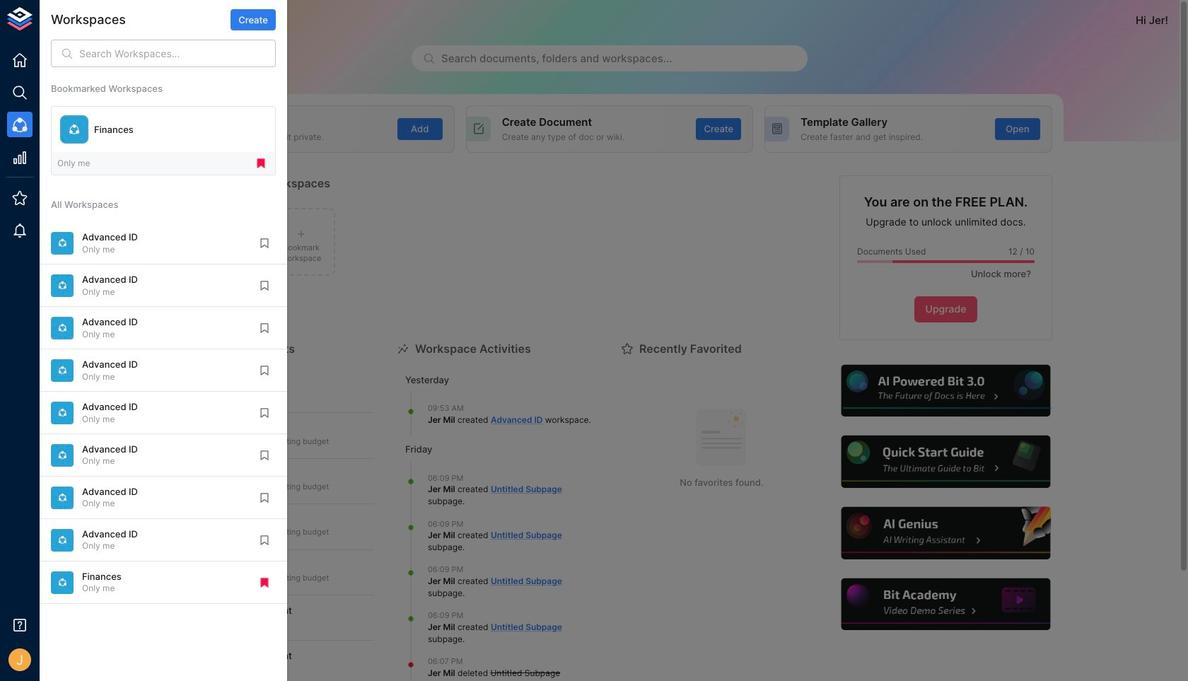 Task type: locate. For each thing, give the bounding box(es) containing it.
bookmark image
[[258, 279, 271, 292], [258, 364, 271, 377], [258, 407, 271, 419], [258, 449, 271, 462], [258, 491, 271, 504]]

4 help image from the top
[[840, 577, 1053, 633]]

2 help image from the top
[[840, 434, 1053, 490]]

Search Workspaces... text field
[[79, 40, 276, 67]]

3 bookmark image from the top
[[258, 407, 271, 419]]

0 vertical spatial bookmark image
[[258, 237, 271, 250]]

2 vertical spatial bookmark image
[[258, 534, 271, 547]]

1 vertical spatial bookmark image
[[258, 322, 271, 334]]

remove bookmark image
[[255, 157, 267, 170], [258, 576, 271, 589]]

help image
[[840, 363, 1053, 419], [840, 434, 1053, 490], [840, 505, 1053, 561], [840, 577, 1053, 633]]

bookmark image
[[258, 237, 271, 250], [258, 322, 271, 334], [258, 534, 271, 547]]

4 bookmark image from the top
[[258, 449, 271, 462]]

1 help image from the top
[[840, 363, 1053, 419]]



Task type: describe. For each thing, give the bounding box(es) containing it.
2 bookmark image from the top
[[258, 322, 271, 334]]

0 vertical spatial remove bookmark image
[[255, 157, 267, 170]]

3 bookmark image from the top
[[258, 534, 271, 547]]

5 bookmark image from the top
[[258, 491, 271, 504]]

3 help image from the top
[[840, 505, 1053, 561]]

1 bookmark image from the top
[[258, 279, 271, 292]]

1 vertical spatial remove bookmark image
[[258, 576, 271, 589]]

1 bookmark image from the top
[[258, 237, 271, 250]]

2 bookmark image from the top
[[258, 364, 271, 377]]



